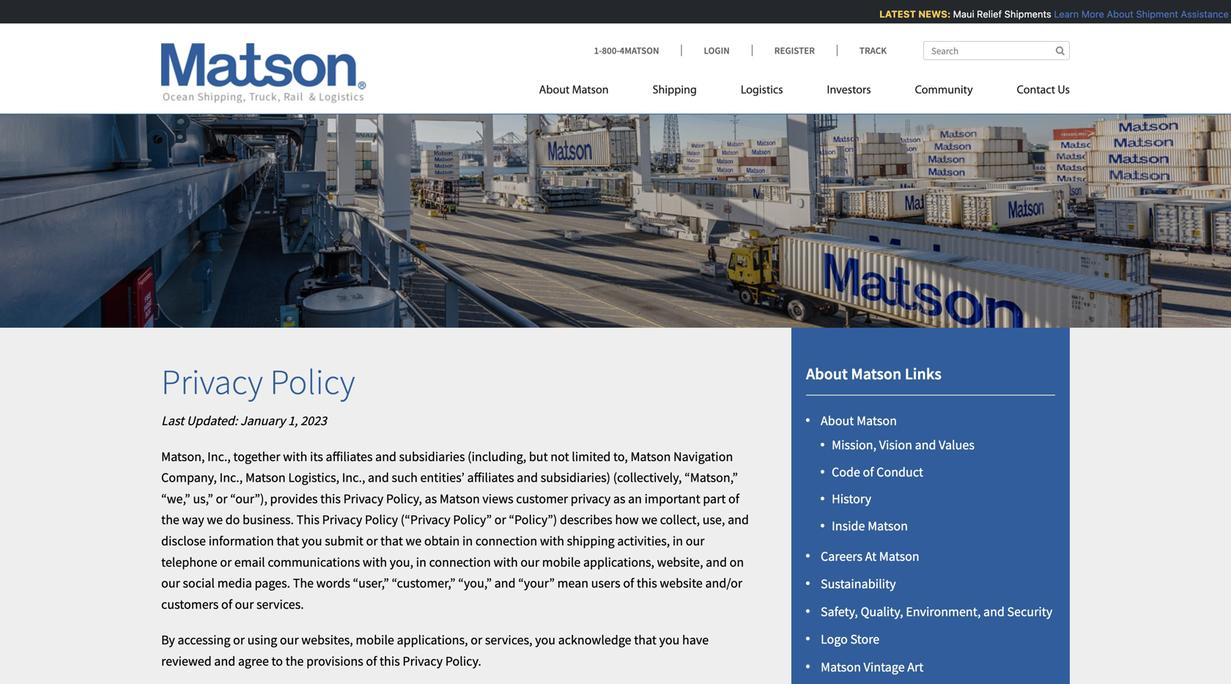 Task type: vqa. For each thing, say whether or not it's contained in the screenshot.
Booking
no



Task type: locate. For each thing, give the bounding box(es) containing it.
community
[[916, 85, 974, 96]]

0 vertical spatial about matson
[[539, 85, 609, 96]]

0 horizontal spatial about matson
[[539, 85, 609, 96]]

"we,"
[[161, 490, 190, 507]]

1-800-4matson link
[[594, 44, 682, 56]]

0 vertical spatial the
[[161, 512, 180, 528]]

that left have
[[634, 632, 657, 648]]

matson up at
[[868, 518, 909, 534]]

1 vertical spatial connection
[[429, 554, 491, 570]]

1 vertical spatial policy
[[365, 512, 398, 528]]

"matson,"
[[685, 469, 738, 486]]

mobile inside matson, inc., together with its affiliates and subsidiaries (including, but not limited to, matson navigation company, inc., matson logistics, inc., and such entities' affiliates and subsidiaries) (collectively, "matson," "we," us," or "our"), provides this privacy policy, as matson views customer privacy as an important part of the way we do business. this privacy policy ("privacy policy" or "policy") describes how we collect, use, and disclose information that you submit or that we obtain in connection with shipping activities, in our telephone or email communications with you, in connection with our mobile applications, website, and on our social media pages. the words "user," "customer," "you," and "your" mean users of this website and/or customers of our services.
[[542, 554, 581, 570]]

1 horizontal spatial about matson
[[821, 412, 898, 429]]

that down business.
[[277, 533, 299, 549]]

about matson link down 1-
[[539, 77, 631, 107]]

by accessing or using our websites, mobile applications, or services, you acknowledge that you have reviewed and agree to the provisions of this privacy policy.
[[161, 632, 709, 669]]

mobile
[[542, 554, 581, 570], [356, 632, 395, 648]]

relief
[[973, 8, 998, 19]]

blue matson logo with ocean, shipping, truck, rail and logistics written beneath it. image
[[161, 43, 367, 103]]

0 vertical spatial applications,
[[584, 554, 655, 570]]

using
[[248, 632, 277, 648]]

1 vertical spatial about matson link
[[821, 412, 898, 429]]

of right code
[[864, 464, 875, 480]]

in right you,
[[416, 554, 427, 570]]

in
[[463, 533, 473, 549], [673, 533, 684, 549], [416, 554, 427, 570]]

applications, inside by accessing or using our websites, mobile applications, or services, you acknowledge that you have reviewed and agree to the provisions of this privacy policy.
[[397, 632, 468, 648]]

safety, quality, environment, and security link
[[821, 603, 1053, 620]]

applications, up policy.
[[397, 632, 468, 648]]

mission, vision and values
[[832, 437, 975, 453]]

this right provisions
[[380, 653, 400, 669]]

inc., right matson, on the left of the page
[[208, 448, 231, 465]]

by
[[161, 632, 175, 648]]

0 horizontal spatial you
[[302, 533, 322, 549]]

you up communications
[[302, 533, 322, 549]]

1 vertical spatial applications,
[[397, 632, 468, 648]]

mobile up provisions
[[356, 632, 395, 648]]

the down "we,"
[[161, 512, 180, 528]]

0 horizontal spatial that
[[277, 533, 299, 549]]

applications, inside matson, inc., together with its affiliates and subsidiaries (including, but not limited to, matson navigation company, inc., matson logistics, inc., and such entities' affiliates and subsidiaries) (collectively, "matson," "we," us," or "our"), provides this privacy policy, as matson views customer privacy as an important part of the way we do business. this privacy policy ("privacy policy" or "policy") describes how we collect, use, and disclose information that you submit or that we obtain in connection with shipping activities, in our telephone or email communications with you, in connection with our mobile applications, website, and on our social media pages. the words "user," "customer," "you," and "your" mean users of this website and/or customers of our services.
[[584, 554, 655, 570]]

0 horizontal spatial applications,
[[397, 632, 468, 648]]

services.
[[257, 596, 304, 613]]

last updated: january 1, 2023
[[161, 412, 327, 429]]

and left agree
[[214, 653, 236, 669]]

affiliates down (including,
[[468, 469, 515, 486]]

assistance
[[1177, 8, 1225, 19]]

policy up 2023
[[270, 360, 355, 404]]

in down "collect,"
[[673, 533, 684, 549]]

2 horizontal spatial you
[[660, 632, 680, 648]]

1 vertical spatial about matson
[[821, 412, 898, 429]]

applications,
[[584, 554, 655, 570], [397, 632, 468, 648]]

contact
[[1018, 85, 1056, 96]]

our left social
[[161, 575, 180, 591]]

safety, quality, environment, and security
[[821, 603, 1053, 620]]

or right submit
[[366, 533, 378, 549]]

or left using
[[233, 632, 245, 648]]

that up you,
[[381, 533, 403, 549]]

"user,"
[[353, 575, 389, 591]]

of right provisions
[[366, 653, 377, 669]]

limited
[[572, 448, 611, 465]]

views
[[483, 490, 514, 507]]

our up the to
[[280, 632, 299, 648]]

1 horizontal spatial the
[[286, 653, 304, 669]]

logo store
[[821, 631, 880, 648]]

connection down "policy") at left bottom
[[476, 533, 538, 549]]

investors link
[[806, 77, 894, 107]]

subsidiaries
[[399, 448, 465, 465]]

applications, up users
[[584, 554, 655, 570]]

1 horizontal spatial policy
[[365, 512, 398, 528]]

0 vertical spatial affiliates
[[326, 448, 373, 465]]

1 horizontal spatial as
[[614, 490, 626, 507]]

policy inside matson, inc., together with its affiliates and subsidiaries (including, but not limited to, matson navigation company, inc., matson logistics, inc., and such entities' affiliates and subsidiaries) (collectively, "matson," "we," us," or "our"), provides this privacy policy, as matson views customer privacy as an important part of the way we do business. this privacy policy ("privacy policy" or "policy") describes how we collect, use, and disclose information that you submit or that we obtain in connection with shipping activities, in our telephone or email communications with you, in connection with our mobile applications, website, and on our social media pages. the words "user," "customer," "you," and "your" mean users of this website and/or customers of our services.
[[365, 512, 398, 528]]

we down ("privacy
[[406, 533, 422, 549]]

inside matson link
[[832, 518, 909, 534]]

1 horizontal spatial in
[[463, 533, 473, 549]]

matson,
[[161, 448, 205, 465]]

0 horizontal spatial mobile
[[356, 632, 395, 648]]

inc.,
[[208, 448, 231, 465], [220, 469, 243, 486], [342, 469, 366, 486]]

Search search field
[[924, 41, 1071, 60]]

submit
[[325, 533, 364, 549]]

matson up policy"
[[440, 490, 480, 507]]

pages.
[[255, 575, 290, 591]]

privacy left policy,
[[344, 490, 384, 507]]

1 horizontal spatial about matson link
[[821, 412, 898, 429]]

0 vertical spatial this
[[321, 490, 341, 507]]

1 vertical spatial this
[[637, 575, 658, 591]]

our up website, at the right bottom of page
[[686, 533, 705, 549]]

business.
[[243, 512, 294, 528]]

connection
[[476, 533, 538, 549], [429, 554, 491, 570]]

policy down policy,
[[365, 512, 398, 528]]

matson up vision
[[857, 412, 898, 429]]

register link
[[752, 44, 837, 56]]

shipment
[[1132, 8, 1174, 19]]

that
[[277, 533, 299, 549], [381, 533, 403, 549], [634, 632, 657, 648]]

this down the 'logistics,'
[[321, 490, 341, 507]]

store
[[851, 631, 880, 648]]

1 vertical spatial the
[[286, 653, 304, 669]]

about matson link
[[539, 77, 631, 107], [821, 412, 898, 429]]

history link
[[832, 491, 872, 507]]

matson down 1-
[[573, 85, 609, 96]]

"your"
[[519, 575, 555, 591]]

we left do
[[207, 512, 223, 528]]

our
[[686, 533, 705, 549], [521, 554, 540, 570], [161, 575, 180, 591], [235, 596, 254, 613], [280, 632, 299, 648]]

matson right at
[[880, 548, 920, 564]]

sustainability
[[821, 576, 897, 592]]

0 horizontal spatial policy
[[270, 360, 355, 404]]

1 vertical spatial mobile
[[356, 632, 395, 648]]

about matson links
[[807, 364, 942, 384]]

at
[[866, 548, 877, 564]]

privacy
[[161, 360, 263, 404], [344, 490, 384, 507], [322, 512, 362, 528], [403, 653, 443, 669]]

0 horizontal spatial about matson link
[[539, 77, 631, 107]]

mobile up mean
[[542, 554, 581, 570]]

0 horizontal spatial affiliates
[[326, 448, 373, 465]]

1 horizontal spatial we
[[406, 533, 422, 549]]

we up 'activities,'
[[642, 512, 658, 528]]

learn more about shipment assistance o link
[[1050, 8, 1232, 19]]

2023
[[301, 412, 327, 429]]

the right the to
[[286, 653, 304, 669]]

about matson link up mission,
[[821, 412, 898, 429]]

accessing
[[178, 632, 231, 648]]

privacy left policy.
[[403, 653, 443, 669]]

0 vertical spatial about matson link
[[539, 77, 631, 107]]

about matson up mission,
[[821, 412, 898, 429]]

services,
[[485, 632, 533, 648]]

0 vertical spatial mobile
[[542, 554, 581, 570]]

0 horizontal spatial as
[[425, 490, 437, 507]]

(collectively,
[[614, 469, 682, 486]]

careers
[[821, 548, 863, 564]]

you
[[302, 533, 322, 549], [535, 632, 556, 648], [660, 632, 680, 648]]

or
[[216, 490, 228, 507], [495, 512, 507, 528], [366, 533, 378, 549], [220, 554, 232, 570], [233, 632, 245, 648], [471, 632, 483, 648]]

0 vertical spatial connection
[[476, 533, 538, 549]]

as up ("privacy
[[425, 490, 437, 507]]

of down media
[[221, 596, 232, 613]]

1 horizontal spatial mobile
[[542, 554, 581, 570]]

1 horizontal spatial affiliates
[[468, 469, 515, 486]]

matson down 'logo'
[[821, 659, 862, 675]]

how
[[615, 512, 639, 528]]

website
[[660, 575, 703, 591]]

2 horizontal spatial this
[[637, 575, 658, 591]]

matson vintage art
[[821, 659, 924, 675]]

this inside by accessing or using our websites, mobile applications, or services, you acknowledge that you have reviewed and agree to the provisions of this privacy policy.
[[380, 653, 400, 669]]

this
[[297, 512, 320, 528]]

matson
[[573, 85, 609, 96], [852, 364, 902, 384], [857, 412, 898, 429], [631, 448, 671, 465], [246, 469, 286, 486], [440, 490, 480, 507], [868, 518, 909, 534], [880, 548, 920, 564], [821, 659, 862, 675]]

track link
[[837, 44, 887, 56]]

1 horizontal spatial this
[[380, 653, 400, 669]]

about matson down 1-
[[539, 85, 609, 96]]

0 horizontal spatial the
[[161, 512, 180, 528]]

1 horizontal spatial you
[[535, 632, 556, 648]]

as left an
[[614, 490, 626, 507]]

2 vertical spatial this
[[380, 653, 400, 669]]

2 horizontal spatial that
[[634, 632, 657, 648]]

1 horizontal spatial applications,
[[584, 554, 655, 570]]

part
[[703, 490, 726, 507]]

privacy up updated:
[[161, 360, 263, 404]]

shipping link
[[631, 77, 719, 107]]

and/or
[[706, 575, 743, 591]]

you left have
[[660, 632, 680, 648]]

or up media
[[220, 554, 232, 570]]

None search field
[[924, 41, 1071, 60]]

mission, vision and values link
[[832, 437, 975, 453]]

you right services,
[[535, 632, 556, 648]]

affiliates right its
[[326, 448, 373, 465]]

matson down the together
[[246, 469, 286, 486]]

you inside matson, inc., together with its affiliates and subsidiaries (including, but not limited to, matson navigation company, inc., matson logistics, inc., and such entities' affiliates and subsidiaries) (collectively, "matson," "we," us," or "our"), provides this privacy policy, as matson views customer privacy as an important part of the way we do business. this privacy policy ("privacy policy" or "policy") describes how we collect, use, and disclose information that you submit or that we obtain in connection with shipping activities, in our telephone or email communications with you, in connection with our mobile applications, website, and on our social media pages. the words "user," "customer," "you," and "your" mean users of this website and/or customers of our services.
[[302, 533, 322, 549]]

0 horizontal spatial in
[[416, 554, 427, 570]]

in down policy"
[[463, 533, 473, 549]]

privacy inside by accessing or using our websites, mobile applications, or services, you acknowledge that you have reviewed and agree to the provisions of this privacy policy.
[[403, 653, 443, 669]]

connection up "you,"
[[429, 554, 491, 570]]

contact us link
[[996, 77, 1071, 107]]

0 horizontal spatial we
[[207, 512, 223, 528]]

this left website
[[637, 575, 658, 591]]

inc., right the 'logistics,'
[[342, 469, 366, 486]]

our up "your"
[[521, 554, 540, 570]]

of inside about matson links section
[[864, 464, 875, 480]]

the
[[161, 512, 180, 528], [286, 653, 304, 669]]



Task type: describe. For each thing, give the bounding box(es) containing it.
navigation
[[674, 448, 734, 465]]

information
[[209, 533, 274, 549]]

january
[[240, 412, 286, 429]]

"our"),
[[230, 490, 268, 507]]

login link
[[682, 44, 752, 56]]

and up the such on the left bottom
[[376, 448, 397, 465]]

website,
[[657, 554, 704, 570]]

and left security
[[984, 603, 1005, 620]]

and right vision
[[916, 437, 937, 453]]

or down views
[[495, 512, 507, 528]]

matson vintage art link
[[821, 659, 924, 675]]

last
[[161, 412, 184, 429]]

privacy
[[571, 490, 611, 507]]

history
[[832, 491, 872, 507]]

of right users
[[624, 575, 635, 591]]

about matson inside top menu navigation
[[539, 85, 609, 96]]

inside matson
[[832, 518, 909, 534]]

its
[[310, 448, 323, 465]]

1-800-4matson
[[594, 44, 660, 56]]

entities'
[[421, 469, 465, 486]]

o
[[1228, 8, 1232, 19]]

mobile inside by accessing or using our websites, mobile applications, or services, you acknowledge that you have reviewed and agree to the provisions of this privacy policy.
[[356, 632, 395, 648]]

contact us
[[1018, 85, 1071, 96]]

"you,"
[[459, 575, 492, 591]]

login
[[704, 44, 730, 56]]

links
[[905, 364, 942, 384]]

to,
[[614, 448, 628, 465]]

code of conduct
[[832, 464, 924, 480]]

and left the such on the left bottom
[[368, 469, 389, 486]]

safety,
[[821, 603, 859, 620]]

quality,
[[861, 603, 904, 620]]

our inside by accessing or using our websites, mobile applications, or services, you acknowledge that you have reviewed and agree to the provisions of this privacy policy.
[[280, 632, 299, 648]]

you,
[[390, 554, 414, 570]]

collect,
[[661, 512, 700, 528]]

communications
[[268, 554, 360, 570]]

the inside matson, inc., together with its affiliates and subsidiaries (including, but not limited to, matson navigation company, inc., matson logistics, inc., and such entities' affiliates and subsidiaries) (collectively, "matson," "we," us," or "our"), provides this privacy policy, as matson views customer privacy as an important part of the way we do business. this privacy policy ("privacy policy" or "policy") describes how we collect, use, and disclose information that you submit or that we obtain in connection with shipping activities, in our telephone or email communications with you, in connection with our mobile applications, website, and on our social media pages. the words "user," "customer," "you," and "your" mean users of this website and/or customers of our services.
[[161, 512, 180, 528]]

more
[[1078, 8, 1100, 19]]

policy,
[[386, 490, 422, 507]]

websites,
[[302, 632, 353, 648]]

shipping
[[567, 533, 615, 549]]

acknowledge
[[559, 632, 632, 648]]

shipments
[[1000, 8, 1048, 19]]

telephone
[[161, 554, 218, 570]]

2 horizontal spatial in
[[673, 533, 684, 549]]

that inside by accessing or using our websites, mobile applications, or services, you acknowledge that you have reviewed and agree to the provisions of this privacy policy.
[[634, 632, 657, 648]]

"customer,"
[[392, 575, 456, 591]]

latest news: maui relief shipments learn more about shipment assistance o
[[875, 8, 1232, 19]]

of right part
[[729, 490, 740, 507]]

us,"
[[193, 490, 213, 507]]

code of conduct link
[[832, 464, 924, 480]]

cranes load and offload matson containers from the containership at the terminal. image
[[0, 91, 1232, 328]]

or up policy.
[[471, 632, 483, 648]]

media
[[217, 575, 252, 591]]

or right us,"
[[216, 490, 228, 507]]

on
[[730, 554, 745, 570]]

about inside top menu navigation
[[539, 85, 570, 96]]

learn
[[1050, 8, 1075, 19]]

customers
[[161, 596, 219, 613]]

reviewed
[[161, 653, 212, 669]]

values
[[939, 437, 975, 453]]

careers at matson
[[821, 548, 920, 564]]

2 horizontal spatial we
[[642, 512, 658, 528]]

our down media
[[235, 596, 254, 613]]

search image
[[1057, 46, 1066, 55]]

provides
[[270, 490, 318, 507]]

matson left links at the right bottom of the page
[[852, 364, 902, 384]]

shipping
[[653, 85, 697, 96]]

investors
[[828, 85, 872, 96]]

track
[[860, 44, 887, 56]]

customer
[[516, 490, 568, 507]]

activities,
[[618, 533, 670, 549]]

social
[[183, 575, 215, 591]]

privacy up submit
[[322, 512, 362, 528]]

words
[[317, 575, 350, 591]]

"policy")
[[509, 512, 558, 528]]

way
[[182, 512, 204, 528]]

1 as from the left
[[425, 490, 437, 507]]

subsidiaries)
[[541, 469, 611, 486]]

security
[[1008, 603, 1053, 620]]

1 horizontal spatial that
[[381, 533, 403, 549]]

us
[[1058, 85, 1071, 96]]

careers at matson link
[[821, 548, 920, 564]]

use,
[[703, 512, 726, 528]]

and inside by accessing or using our websites, mobile applications, or services, you acknowledge that you have reviewed and agree to the provisions of this privacy policy.
[[214, 653, 236, 669]]

of inside by accessing or using our websites, mobile applications, or services, you acknowledge that you have reviewed and agree to the provisions of this privacy policy.
[[366, 653, 377, 669]]

describes
[[560, 512, 613, 528]]

conduct
[[877, 464, 924, 480]]

environment,
[[907, 603, 982, 620]]

matson inside top menu navigation
[[573, 85, 609, 96]]

art
[[908, 659, 924, 675]]

to
[[272, 653, 283, 669]]

do
[[226, 512, 240, 528]]

1,
[[288, 412, 298, 429]]

and left on
[[706, 554, 728, 570]]

community link
[[894, 77, 996, 107]]

have
[[683, 632, 709, 648]]

code
[[832, 464, 861, 480]]

0 vertical spatial policy
[[270, 360, 355, 404]]

inc., up "our"), at the left bottom
[[220, 469, 243, 486]]

logistics link
[[719, 77, 806, 107]]

about matson links section
[[774, 328, 1089, 684]]

2 as from the left
[[614, 490, 626, 507]]

company,
[[161, 469, 217, 486]]

the inside by accessing or using our websites, mobile applications, or services, you acknowledge that you have reviewed and agree to the provisions of this privacy policy.
[[286, 653, 304, 669]]

logistics,
[[288, 469, 340, 486]]

1 vertical spatial affiliates
[[468, 469, 515, 486]]

matson up (collectively,
[[631, 448, 671, 465]]

top menu navigation
[[539, 77, 1071, 107]]

mission,
[[832, 437, 877, 453]]

0 horizontal spatial this
[[321, 490, 341, 507]]

maui
[[949, 8, 970, 19]]

matson, inc., together with its affiliates and subsidiaries (including, but not limited to, matson navigation company, inc., matson logistics, inc., and such entities' affiliates and subsidiaries) (collectively, "matson," "we," us," or "our"), provides this privacy policy, as matson views customer privacy as an important part of the way we do business. this privacy policy ("privacy policy" or "policy") describes how we collect, use, and disclose information that you submit or that we obtain in connection with shipping activities, in our telephone or email communications with you, in connection with our mobile applications, website, and on our social media pages. the words "user," "customer," "you," and "your" mean users of this website and/or customers of our services.
[[161, 448, 749, 613]]

vision
[[880, 437, 913, 453]]

and right 'use,'
[[728, 512, 749, 528]]

about matson inside section
[[821, 412, 898, 429]]

email
[[235, 554, 265, 570]]

and down but
[[517, 469, 538, 486]]

and right "you,"
[[495, 575, 516, 591]]

users
[[592, 575, 621, 591]]

logo store link
[[821, 631, 880, 648]]

vintage
[[864, 659, 905, 675]]

important
[[645, 490, 701, 507]]



